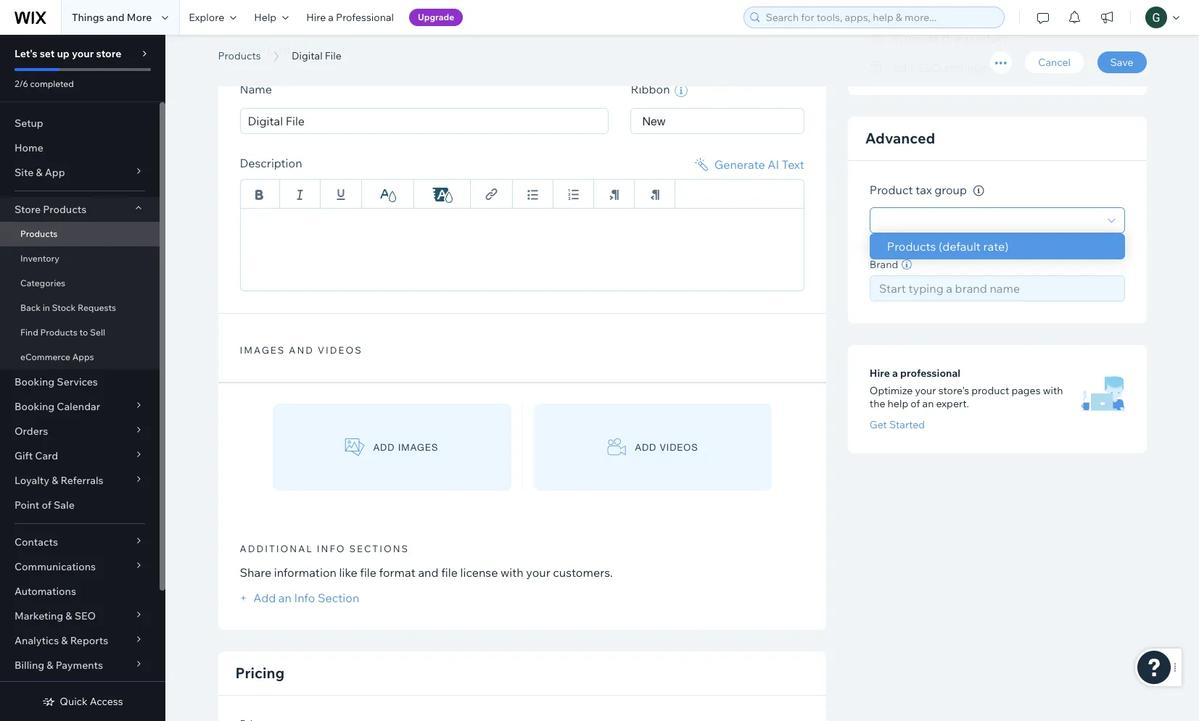Task type: describe. For each thing, give the bounding box(es) containing it.
add videos
[[635, 442, 698, 453]]

seo inside dropdown button
[[75, 610, 96, 623]]

products inside store products popup button
[[43, 203, 86, 216]]

add an info section
[[251, 591, 359, 606]]

point
[[15, 499, 39, 512]]

edit seo settings button
[[870, 57, 988, 78]]

settings
[[944, 60, 988, 75]]

digital file down hire a professional at left top
[[292, 49, 342, 62]]

ecommerce
[[20, 352, 70, 363]]

analytics & reports button
[[0, 629, 160, 654]]

home link
[[0, 136, 160, 160]]

Search for tools, apps, help & more... field
[[762, 7, 1000, 28]]

quick
[[60, 696, 88, 709]]

text
[[782, 157, 805, 172]]

booking for booking services
[[15, 376, 55, 389]]

tax
[[916, 183, 932, 198]]

of inside optimize your store's product pages with the help of an expert.
[[911, 398, 920, 411]]

help
[[254, 11, 277, 24]]

to
[[79, 327, 88, 338]]

license
[[460, 566, 498, 581]]

automations link
[[0, 580, 160, 604]]

save
[[1111, 56, 1134, 69]]

let's set up your store
[[15, 47, 121, 60]]

billing & payments
[[15, 660, 103, 673]]

product tax group
[[870, 183, 970, 198]]

digital right the basic
[[292, 49, 323, 62]]

digital file form
[[165, 0, 1199, 722]]

ribbon
[[631, 82, 673, 97]]

generate ai text
[[714, 157, 805, 172]]

1 vertical spatial products link
[[0, 222, 160, 247]]

ecommerce apps
[[20, 352, 94, 363]]

a for professional
[[328, 11, 334, 24]]

quick access
[[60, 696, 123, 709]]

0 vertical spatial products link
[[211, 49, 268, 63]]

info
[[294, 591, 315, 606]]

seo inside button
[[917, 60, 942, 75]]

2 file from the left
[[441, 566, 458, 581]]

booking calendar
[[15, 401, 100, 414]]

requests
[[78, 303, 116, 313]]

videos
[[318, 345, 363, 356]]

add for add images
[[373, 442, 395, 453]]

and for videos
[[289, 345, 314, 356]]

info tooltip image
[[973, 186, 984, 197]]

site
[[15, 166, 34, 179]]

things
[[72, 11, 104, 24]]

home
[[15, 141, 43, 155]]

stock
[[52, 303, 76, 313]]

new
[[642, 115, 666, 128]]

products up inventory
[[20, 229, 58, 239]]

section
[[318, 591, 359, 606]]

back in stock requests
[[20, 303, 116, 313]]

started
[[890, 419, 925, 432]]

and for more
[[106, 11, 125, 24]]

ecommerce apps link
[[0, 345, 160, 370]]

promote this product
[[893, 31, 1008, 46]]

setup link
[[0, 111, 160, 136]]

products (default rate)
[[887, 239, 1009, 254]]

& for marketing
[[66, 610, 72, 623]]

completed
[[30, 78, 74, 89]]

referrals
[[61, 475, 103, 488]]

app
[[45, 166, 65, 179]]

site & app button
[[0, 160, 160, 185]]

pricing
[[235, 665, 285, 683]]

get
[[870, 419, 887, 432]]

gift card button
[[0, 444, 160, 469]]

share information like file format and file license with your customers.
[[240, 566, 613, 581]]

contacts
[[15, 536, 58, 549]]

promote
[[893, 31, 940, 46]]

up
[[57, 47, 70, 60]]

images and videos
[[240, 345, 363, 356]]

hire a professional
[[870, 367, 961, 380]]

booking services
[[15, 376, 98, 389]]

info for basic
[[279, 44, 308, 56]]

apps
[[72, 352, 94, 363]]

categories
[[20, 278, 65, 289]]

inventory
[[20, 253, 59, 264]]

name
[[240, 82, 272, 97]]

sections
[[349, 544, 409, 555]]

marketing
[[15, 610, 63, 623]]

products inside find products to sell link
[[40, 327, 78, 338]]

back in stock requests link
[[0, 296, 160, 321]]

billing & payments button
[[0, 654, 160, 678]]

automations
[[15, 586, 76, 599]]

& for loyalty
[[52, 475, 58, 488]]

calendar
[[57, 401, 100, 414]]

get started link
[[870, 419, 925, 432]]

digital file down help
[[218, 31, 352, 64]]

your inside optimize your store's product pages with the help of an expert.
[[915, 385, 936, 398]]

file down hire a professional at left top
[[307, 31, 352, 64]]

things and more
[[72, 11, 152, 24]]

add
[[253, 591, 276, 606]]

booking for booking calendar
[[15, 401, 55, 414]]

products up brand
[[887, 239, 936, 254]]

orders button
[[0, 419, 160, 444]]

seo settings image
[[870, 62, 884, 75]]

add images
[[373, 442, 438, 453]]



Task type: locate. For each thing, give the bounding box(es) containing it.
of left sale
[[42, 499, 51, 512]]

an inside optimize your store's product pages with the help of an expert.
[[923, 398, 934, 411]]

cancel button
[[1025, 52, 1084, 73]]

1 horizontal spatial file
[[441, 566, 458, 581]]

a for professional
[[893, 367, 898, 380]]

1 vertical spatial booking
[[15, 401, 55, 414]]

& for site
[[36, 166, 43, 179]]

hire inside digital file form
[[870, 367, 890, 380]]

1 file from the left
[[360, 566, 377, 581]]

digital file
[[218, 31, 352, 64], [292, 49, 342, 62]]

Start typing a brand name field
[[875, 276, 1120, 301]]

your right up
[[72, 47, 94, 60]]

hire a professional link
[[298, 0, 403, 35]]

1 horizontal spatial of
[[911, 398, 920, 411]]

expert.
[[936, 398, 969, 411]]

store products button
[[0, 197, 160, 222]]

quick access button
[[42, 696, 123, 709]]

additional
[[240, 544, 313, 555]]

booking calendar button
[[0, 395, 160, 419]]

a left professional
[[328, 11, 334, 24]]

back
[[20, 303, 41, 313]]

group
[[935, 183, 967, 198]]

products up ecommerce apps
[[40, 327, 78, 338]]

1 horizontal spatial products link
[[211, 49, 268, 63]]

1 horizontal spatial info
[[317, 544, 346, 555]]

and left more
[[106, 11, 125, 24]]

find products to sell link
[[0, 321, 160, 345]]

1 vertical spatial of
[[42, 499, 51, 512]]

in
[[43, 303, 50, 313]]

billing
[[15, 660, 44, 673]]

generate
[[714, 157, 765, 172]]

1 horizontal spatial add
[[635, 442, 657, 453]]

with right the pages
[[1043, 385, 1063, 398]]

booking up orders
[[15, 401, 55, 414]]

a up "optimize"
[[893, 367, 898, 380]]

products right store
[[43, 203, 86, 216]]

1 add from the left
[[373, 442, 395, 453]]

seo right edit
[[917, 60, 942, 75]]

0 vertical spatial info
[[279, 44, 308, 56]]

let's
[[15, 47, 37, 60]]

& right 'billing'
[[47, 660, 53, 673]]

pages
[[1012, 385, 1041, 398]]

sidebar element
[[0, 35, 165, 722]]

0 vertical spatial your
[[72, 47, 94, 60]]

0 horizontal spatial info
[[279, 44, 308, 56]]

hire right help button
[[306, 11, 326, 24]]

share
[[240, 566, 271, 581]]

1 vertical spatial seo
[[75, 610, 96, 623]]

advanced
[[866, 129, 936, 148]]

your down professional
[[915, 385, 936, 398]]

digital down help
[[218, 31, 301, 64]]

0 horizontal spatial file
[[360, 566, 377, 581]]

a inside digital file form
[[893, 367, 898, 380]]

0 horizontal spatial add
[[373, 442, 395, 453]]

store
[[15, 203, 41, 216]]

card
[[35, 450, 58, 463]]

1 vertical spatial with
[[501, 566, 524, 581]]

help button
[[245, 0, 298, 35]]

communications button
[[0, 555, 160, 580]]

1 horizontal spatial and
[[289, 345, 314, 356]]

hire for hire a professional
[[870, 367, 890, 380]]

your inside sidebar element
[[72, 47, 94, 60]]

an
[[923, 398, 934, 411], [279, 591, 292, 606]]

& up analytics & reports
[[66, 610, 72, 623]]

customers.
[[553, 566, 613, 581]]

0 vertical spatial product
[[965, 31, 1008, 46]]

file down the hire a professional link
[[325, 49, 342, 62]]

1 horizontal spatial your
[[526, 566, 550, 581]]

optimize your store's product pages with the help of an expert.
[[870, 385, 1063, 411]]

0 vertical spatial of
[[911, 398, 920, 411]]

an left expert.
[[923, 398, 934, 411]]

of right "help" on the bottom right of the page
[[911, 398, 920, 411]]

add right gallery icon
[[373, 442, 395, 453]]

0 horizontal spatial with
[[501, 566, 524, 581]]

loyalty & referrals button
[[0, 469, 160, 493]]

with right license
[[501, 566, 524, 581]]

rate)
[[984, 239, 1009, 254]]

of inside sidebar element
[[42, 499, 51, 512]]

& for analytics
[[61, 635, 68, 648]]

seo up 'reports'
[[75, 610, 96, 623]]

file right like
[[360, 566, 377, 581]]

gift
[[15, 450, 33, 463]]

your
[[72, 47, 94, 60], [915, 385, 936, 398], [526, 566, 550, 581]]

2 add from the left
[[635, 442, 657, 453]]

2 horizontal spatial and
[[418, 566, 439, 581]]

sale
[[54, 499, 75, 512]]

this
[[942, 31, 962, 46]]

hire a professional
[[306, 11, 394, 24]]

hire for hire a professional
[[306, 11, 326, 24]]

0 horizontal spatial products link
[[0, 222, 160, 247]]

1 vertical spatial a
[[893, 367, 898, 380]]

inventory link
[[0, 247, 160, 271]]

and right format
[[418, 566, 439, 581]]

1 vertical spatial info
[[317, 544, 346, 555]]

2/6 completed
[[15, 78, 74, 89]]

ai
[[768, 157, 779, 172]]

0 horizontal spatial a
[[328, 11, 334, 24]]

add
[[373, 442, 395, 453], [635, 442, 657, 453]]

info for additional
[[317, 544, 346, 555]]

edit seo settings
[[893, 60, 988, 75]]

info right the basic
[[279, 44, 308, 56]]

products up name
[[218, 49, 261, 62]]

product left the pages
[[972, 385, 1010, 398]]

1 vertical spatial product
[[972, 385, 1010, 398]]

and left videos
[[289, 345, 314, 356]]

0 vertical spatial seo
[[917, 60, 942, 75]]

1 horizontal spatial hire
[[870, 367, 890, 380]]

& right site
[[36, 166, 43, 179]]

0 vertical spatial and
[[106, 11, 125, 24]]

2 vertical spatial your
[[526, 566, 550, 581]]

info up like
[[317, 544, 346, 555]]

file
[[307, 31, 352, 64], [325, 49, 342, 62]]

1 horizontal spatial seo
[[917, 60, 942, 75]]

product inside optimize your store's product pages with the help of an expert.
[[972, 385, 1010, 398]]

store products
[[15, 203, 86, 216]]

payments
[[56, 660, 103, 673]]

basic
[[240, 44, 275, 56]]

set
[[40, 47, 55, 60]]

setup
[[15, 117, 43, 130]]

the
[[870, 398, 886, 411]]

point of sale link
[[0, 493, 160, 518]]

0 vertical spatial booking
[[15, 376, 55, 389]]

1 horizontal spatial an
[[923, 398, 934, 411]]

2 booking from the top
[[15, 401, 55, 414]]

2 horizontal spatial your
[[915, 385, 936, 398]]

loyalty
[[15, 475, 49, 488]]

products link down store products
[[0, 222, 160, 247]]

booking
[[15, 376, 55, 389], [15, 401, 55, 414]]

booking services link
[[0, 370, 160, 395]]

file left license
[[441, 566, 458, 581]]

reports
[[70, 635, 108, 648]]

booking down ecommerce
[[15, 376, 55, 389]]

Select box search field
[[880, 208, 1108, 233]]

& inside popup button
[[61, 635, 68, 648]]

images
[[240, 345, 285, 356]]

get started
[[870, 419, 925, 432]]

professional
[[901, 367, 961, 380]]

communications
[[15, 561, 96, 574]]

false text field
[[240, 208, 805, 292]]

an left info
[[279, 591, 292, 606]]

categories link
[[0, 271, 160, 296]]

1 vertical spatial an
[[279, 591, 292, 606]]

0 horizontal spatial of
[[42, 499, 51, 512]]

add right videos icon
[[635, 442, 657, 453]]

gift card
[[15, 450, 58, 463]]

with
[[1043, 385, 1063, 398], [501, 566, 524, 581]]

with inside optimize your store's product pages with the help of an expert.
[[1043, 385, 1063, 398]]

hire up "optimize"
[[870, 367, 890, 380]]

videos
[[660, 442, 698, 453]]

& for billing
[[47, 660, 53, 673]]

0 horizontal spatial hire
[[306, 11, 326, 24]]

0 horizontal spatial an
[[279, 591, 292, 606]]

add an info section link
[[240, 591, 359, 606]]

0 vertical spatial hire
[[306, 11, 326, 24]]

professional
[[336, 11, 394, 24]]

edit
[[893, 60, 915, 75]]

product inside button
[[965, 31, 1008, 46]]

booking inside dropdown button
[[15, 401, 55, 414]]

products link up name
[[211, 49, 268, 63]]

cancel
[[1039, 56, 1071, 69]]

0 vertical spatial with
[[1043, 385, 1063, 398]]

1 horizontal spatial a
[[893, 367, 898, 380]]

analytics
[[15, 635, 59, 648]]

gallery image
[[345, 439, 365, 457]]

1 vertical spatial your
[[915, 385, 936, 398]]

promote this product button
[[870, 28, 1008, 49]]

0 vertical spatial an
[[923, 398, 934, 411]]

1 vertical spatial hire
[[870, 367, 890, 380]]

product right this
[[965, 31, 1008, 46]]

a inside the hire a professional link
[[328, 11, 334, 24]]

0 horizontal spatial your
[[72, 47, 94, 60]]

product
[[965, 31, 1008, 46], [972, 385, 1010, 398]]

format
[[379, 566, 416, 581]]

& left 'reports'
[[61, 635, 68, 648]]

optimize
[[870, 385, 913, 398]]

1 vertical spatial and
[[289, 345, 314, 356]]

marketing & seo button
[[0, 604, 160, 629]]

store
[[96, 47, 121, 60]]

1 horizontal spatial with
[[1043, 385, 1063, 398]]

0 horizontal spatial seo
[[75, 610, 96, 623]]

1 booking from the top
[[15, 376, 55, 389]]

hire
[[306, 11, 326, 24], [870, 367, 890, 380]]

products link
[[211, 49, 268, 63], [0, 222, 160, 247]]

more
[[127, 11, 152, 24]]

promote image
[[870, 32, 884, 45]]

Add a product name text field
[[240, 108, 609, 134]]

help
[[888, 398, 909, 411]]

add for add videos
[[635, 442, 657, 453]]

videos icon image
[[607, 439, 627, 457]]

images
[[398, 442, 438, 453]]

your left customers.
[[526, 566, 550, 581]]

analytics & reports
[[15, 635, 108, 648]]

and
[[106, 11, 125, 24], [289, 345, 314, 356], [418, 566, 439, 581]]

2 vertical spatial and
[[418, 566, 439, 581]]

0 horizontal spatial and
[[106, 11, 125, 24]]

& right loyalty
[[52, 475, 58, 488]]

0 vertical spatial a
[[328, 11, 334, 24]]



Task type: vqa. For each thing, say whether or not it's contained in the screenshot.
left and
yes



